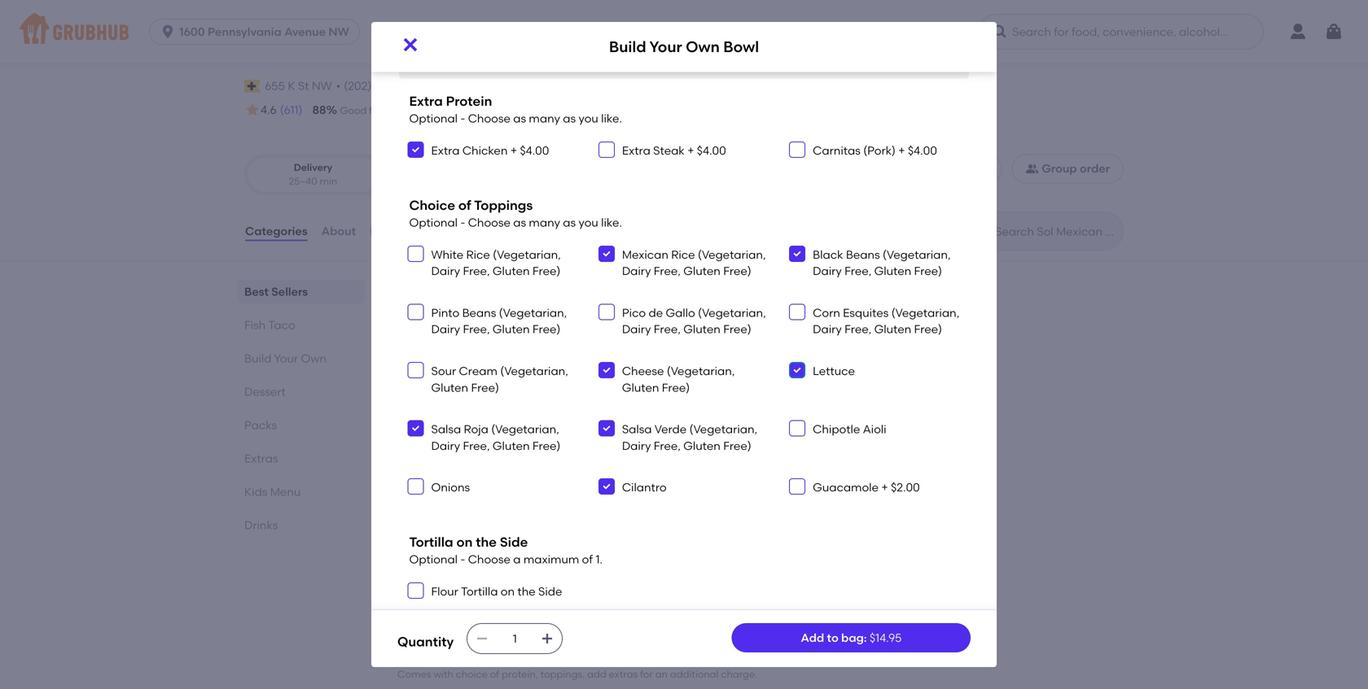 Task type: vqa. For each thing, say whether or not it's contained in the screenshot.
leftmost 30
no



Task type: locate. For each thing, give the bounding box(es) containing it.
2 many from the top
[[529, 216, 560, 230]]

85
[[521, 103, 535, 117]]

$4.00 down 85
[[520, 144, 549, 158]]

order right group
[[1080, 162, 1110, 176]]

about
[[321, 224, 356, 238]]

1 vertical spatial many
[[529, 216, 560, 230]]

2 $4.00 from the left
[[697, 144, 726, 158]]

0 vertical spatial on
[[474, 304, 488, 318]]

cream
[[459, 365, 498, 378]]

build your own
[[244, 352, 327, 366]]

add left to
[[801, 632, 824, 645]]

on inside best sellers most ordered on grubhub
[[474, 304, 488, 318]]

0 vertical spatial taco
[[268, 319, 295, 332]]

best up most
[[398, 281, 435, 302]]

svg image for guacamole
[[793, 482, 802, 492]]

1 horizontal spatial salsa
[[622, 423, 652, 437]]

1 salsa from the left
[[431, 423, 461, 437]]

free, up de
[[654, 264, 681, 278]]

fish
[[244, 319, 266, 332], [398, 469, 432, 489]]

extra inside extra protein optional - choose as many as you like.
[[409, 93, 443, 109]]

1 horizontal spatial for
[[640, 669, 653, 681]]

3 $4.00 from the left
[[908, 144, 937, 158]]

nw up the sol mexican grill
[[329, 25, 349, 39]]

0 horizontal spatial order
[[588, 105, 613, 116]]

(vegetarian, down pico de gallo (vegetarian, dairy free, gluten free)
[[667, 365, 735, 378]]

chicken
[[463, 144, 508, 158]]

nw inside main navigation navigation
[[329, 25, 349, 39]]

categories button
[[244, 202, 308, 261]]

655
[[265, 79, 285, 93]]

a
[[513, 553, 521, 567]]

dairy inside salsa verde (vegetarian, dairy free, gluten free)
[[622, 439, 651, 453]]

bowl
[[724, 38, 759, 56], [495, 345, 522, 359]]

on down the a
[[501, 585, 515, 599]]

add for add guacamole or queso for an additional charge.
[[409, 368, 432, 382]]

0 vertical spatial like.
[[601, 112, 622, 126]]

free) up corn esquites (vegetarian, dairy free, gluten free)
[[914, 264, 942, 278]]

0 horizontal spatial build your own bowl
[[409, 345, 522, 359]]

0 horizontal spatial best
[[244, 285, 269, 299]]

-
[[461, 112, 465, 126], [461, 216, 465, 230], [461, 553, 465, 567]]

- inside choice of toppings optional - choose as many as you like.
[[461, 216, 465, 230]]

corn esquites (vegetarian, dairy free, gluten free)
[[813, 306, 960, 337]]

free) inside salsa verde (vegetarian, dairy free, gluten free)
[[724, 439, 752, 453]]

free) for corn esquites (vegetarian, dairy free, gluten free)
[[914, 323, 942, 337]]

1 horizontal spatial bowl
[[724, 38, 759, 56]]

1 horizontal spatial fish
[[398, 469, 432, 489]]

7914
[[397, 79, 419, 93]]

the down the a
[[518, 585, 536, 599]]

optional up flour
[[409, 553, 458, 567]]

0 horizontal spatial side
[[500, 535, 528, 551]]

(vegetarian, inside black beans (vegetarian, dairy free, gluten free)
[[883, 248, 951, 262]]

svg image
[[1325, 22, 1344, 42], [992, 24, 1008, 40], [401, 35, 420, 55], [411, 145, 421, 155], [793, 145, 802, 155], [602, 249, 612, 259], [411, 424, 421, 434], [602, 424, 612, 434], [793, 424, 802, 434], [411, 482, 421, 492], [602, 482, 612, 492], [793, 482, 802, 492], [411, 586, 421, 596]]

svg image for carnitas (pork)
[[793, 145, 802, 155]]

rice inside white rice (vegetarian, dairy free, gluten free)
[[466, 248, 490, 262]]

extra protein optional - choose as many as you like.
[[409, 93, 622, 126]]

(vegetarian, inside corn esquites (vegetarian, dairy free, gluten free)
[[892, 306, 960, 320]]

1 $4.00 from the left
[[520, 144, 549, 158]]

1 vertical spatial for
[[640, 669, 653, 681]]

0 vertical spatial the
[[476, 535, 497, 551]]

free) up cheese (vegetarian, gluten free)
[[724, 323, 752, 337]]

2 you from the top
[[579, 216, 599, 230]]

additional
[[409, 385, 466, 399], [670, 669, 719, 681]]

salsa left roja
[[431, 423, 461, 437]]

rice inside mexican rice (vegetarian, dairy free, gluten free)
[[671, 248, 695, 262]]

extra left steak
[[622, 144, 651, 158]]

steak
[[653, 144, 685, 158]]

protein
[[446, 93, 492, 109]]

0 vertical spatial for
[[552, 368, 567, 382]]

for
[[552, 368, 567, 382], [640, 669, 653, 681]]

0 horizontal spatial beans
[[462, 306, 496, 320]]

people icon image
[[1026, 162, 1039, 175]]

nw for 1600 pennsylvania avenue nw
[[329, 25, 349, 39]]

gluten
[[493, 264, 530, 278], [684, 264, 721, 278], [875, 264, 912, 278], [493, 323, 530, 337], [684, 323, 721, 337], [875, 323, 912, 337], [431, 381, 468, 395], [622, 381, 659, 395], [493, 439, 530, 453], [684, 439, 721, 453]]

side inside tortilla on the side optional - choose a maximum of 1.
[[500, 535, 528, 551]]

free, down esquites
[[845, 323, 872, 337]]

order right correct
[[588, 105, 613, 116]]

about button
[[321, 202, 357, 261]]

extra for steak
[[622, 144, 651, 158]]

option group containing delivery 25–40 min
[[244, 154, 524, 196]]

• right 7914
[[423, 79, 427, 93]]

- down protein at the left
[[461, 112, 465, 126]]

as
[[513, 112, 526, 126], [563, 112, 576, 126], [513, 216, 526, 230], [563, 216, 576, 230]]

1 vertical spatial fish taco
[[398, 469, 477, 489]]

0 vertical spatial -
[[461, 112, 465, 126]]

free, for salsa roja (vegetarian, dairy free, gluten free)
[[463, 439, 490, 453]]

gluten up grubhub
[[493, 264, 530, 278]]

for right extras
[[640, 669, 653, 681]]

additional inside add guacamole or queso for an additional charge.
[[409, 385, 466, 399]]

free, inside black beans (vegetarian, dairy free, gluten free)
[[845, 264, 872, 278]]

like. inside extra protein optional - choose as many as you like.
[[601, 112, 622, 126]]

1 horizontal spatial sellers
[[439, 281, 496, 302]]

(vegetarian, down choice of toppings optional - choose as many as you like.
[[493, 248, 561, 262]]

nw
[[329, 25, 349, 39], [312, 79, 332, 93]]

svg image
[[160, 24, 176, 40], [602, 145, 612, 155], [411, 249, 421, 259], [793, 249, 802, 259], [411, 307, 421, 317], [602, 307, 612, 317], [793, 307, 802, 317], [411, 366, 421, 375], [602, 366, 612, 375], [793, 366, 802, 375], [723, 406, 743, 426], [476, 633, 489, 646], [541, 633, 554, 646]]

2 vertical spatial optional
[[409, 553, 458, 567]]

sellers down categories button
[[271, 285, 308, 299]]

fish taco image
[[630, 507, 753, 613]]

$4.00 right (pork)
[[908, 144, 937, 158]]

add
[[409, 368, 432, 382], [801, 632, 824, 645]]

0 vertical spatial nw
[[329, 25, 349, 39]]

quantity
[[398, 635, 454, 650]]

1 rice from the left
[[466, 248, 490, 262]]

25–40
[[289, 176, 317, 188]]

1 vertical spatial the
[[518, 585, 536, 599]]

0 vertical spatial mexican
[[285, 40, 381, 67]]

free) down black beans (vegetarian, dairy free, gluten free) in the top of the page
[[914, 323, 942, 337]]

1 horizontal spatial beans
[[846, 248, 880, 262]]

extra for chicken
[[431, 144, 460, 158]]

free) down queso
[[533, 439, 561, 453]]

svg image left the 'pinto'
[[411, 307, 421, 317]]

0 vertical spatial additional
[[409, 385, 466, 399]]

beans right the 'pinto'
[[462, 306, 496, 320]]

most
[[398, 304, 424, 318]]

sol
[[244, 40, 279, 67]]

charge. inside add guacamole or queso for an additional charge.
[[468, 385, 511, 399]]

choose left the a
[[468, 553, 511, 567]]

0 horizontal spatial fish taco
[[244, 319, 295, 332]]

(vegetarian, inside white rice (vegetarian, dairy free, gluten free)
[[493, 248, 561, 262]]

carnitas (pork) + $4.00
[[813, 144, 937, 158]]

sellers up ordered
[[439, 281, 496, 302]]

build
[[609, 38, 646, 56], [409, 345, 437, 359], [244, 352, 272, 366], [398, 646, 441, 667]]

1 horizontal spatial taco
[[436, 469, 477, 489]]

gluten inside pinto beans (vegetarian, dairy free, gluten free)
[[493, 323, 530, 337]]

1 horizontal spatial additional
[[670, 669, 719, 681]]

fish taco
[[244, 319, 295, 332], [398, 469, 477, 489]]

0 horizontal spatial on
[[457, 535, 473, 551]]

free)
[[533, 264, 561, 278], [724, 264, 752, 278], [914, 264, 942, 278], [533, 323, 561, 337], [724, 323, 752, 337], [914, 323, 942, 337], [471, 381, 499, 395], [662, 381, 690, 395], [533, 439, 561, 453], [724, 439, 752, 453]]

dairy down 'corn'
[[813, 323, 842, 337]]

mexican down avenue
[[285, 40, 381, 67]]

fish taco down best sellers
[[244, 319, 295, 332]]

beans right black
[[846, 248, 880, 262]]

0 horizontal spatial $4.00
[[520, 144, 549, 158]]

tortilla
[[409, 535, 453, 551], [461, 585, 498, 599]]

taco up build your own
[[268, 319, 295, 332]]

svg image for build your own bowl
[[401, 35, 420, 55]]

charge.
[[468, 385, 511, 399], [721, 669, 758, 681]]

free, down de
[[654, 323, 681, 337]]

free) for pinto beans (vegetarian, dairy free, gluten free)
[[533, 323, 561, 337]]

gluten up gallo
[[684, 264, 721, 278]]

an right extras
[[656, 669, 668, 681]]

many
[[529, 112, 560, 126], [529, 216, 560, 230]]

sellers for best sellers most ordered on grubhub
[[439, 281, 496, 302]]

best sellers
[[244, 285, 308, 299]]

dairy inside salsa roja (vegetarian, dairy free, gluten free)
[[431, 439, 460, 453]]

0 vertical spatial you
[[579, 112, 599, 126]]

(vegetarian, right gallo
[[698, 306, 766, 320]]

1 vertical spatial you
[[579, 216, 599, 230]]

655 k st nw
[[265, 79, 332, 93]]

gluten inside cheese (vegetarian, gluten free)
[[622, 381, 659, 395]]

best inside best sellers most ordered on grubhub
[[398, 281, 435, 302]]

$4.00 for extra steak + $4.00
[[697, 144, 726, 158]]

rice right white in the top left of the page
[[466, 248, 490, 262]]

• (202) 891-7914 • fees
[[336, 79, 457, 94]]

side down maximum
[[538, 585, 562, 599]]

for right queso
[[552, 368, 567, 382]]

0 horizontal spatial charge.
[[468, 385, 511, 399]]

free) inside corn esquites (vegetarian, dairy free, gluten free)
[[914, 323, 942, 337]]

black
[[813, 248, 843, 262]]

dairy inside mexican rice (vegetarian, dairy free, gluten free)
[[622, 264, 651, 278]]

dairy down "pico" on the top left
[[622, 323, 651, 337]]

2 vertical spatial on
[[501, 585, 515, 599]]

(vegetarian, for mexican rice (vegetarian, dairy free, gluten free)
[[698, 248, 766, 262]]

1 vertical spatial order
[[1080, 162, 1110, 176]]

salsa inside salsa verde (vegetarian, dairy free, gluten free)
[[622, 423, 652, 437]]

1.
[[596, 553, 603, 567]]

dairy inside corn esquites (vegetarian, dairy free, gluten free)
[[813, 323, 842, 337]]

comes
[[398, 669, 431, 681]]

queso
[[515, 368, 549, 382]]

you inside choice of toppings optional - choose as many as you like.
[[579, 216, 599, 230]]

dairy inside black beans (vegetarian, dairy free, gluten free)
[[813, 264, 842, 278]]

1 vertical spatial bowl
[[495, 345, 522, 359]]

beans inside black beans (vegetarian, dairy free, gluten free)
[[846, 248, 880, 262]]

free, for mexican rice (vegetarian, dairy free, gluten free)
[[654, 264, 681, 278]]

1 horizontal spatial $4.00
[[697, 144, 726, 158]]

0 vertical spatial beans
[[846, 248, 880, 262]]

2 rice from the left
[[671, 248, 695, 262]]

nw right st
[[312, 79, 332, 93]]

0 vertical spatial tortilla
[[409, 535, 453, 551]]

gluten down esquites
[[875, 323, 912, 337]]

- inside extra protein optional - choose as many as you like.
[[461, 112, 465, 126]]

dairy for corn esquites (vegetarian, dairy free, gluten free)
[[813, 323, 842, 337]]

Input item quantity number field
[[497, 625, 533, 654]]

2 salsa from the left
[[622, 423, 652, 437]]

gluten inside mexican rice (vegetarian, dairy free, gluten free)
[[684, 264, 721, 278]]

svg image down correct order
[[602, 145, 612, 155]]

svg image for pico de gallo (vegetarian, dairy free, gluten free)
[[602, 307, 612, 317]]

gluten inside black beans (vegetarian, dairy free, gluten free)
[[875, 264, 912, 278]]

1 choose from the top
[[468, 112, 511, 126]]

dairy inside white rice (vegetarian, dairy free, gluten free)
[[431, 264, 460, 278]]

free, up best sellers most ordered on grubhub
[[463, 264, 490, 278]]

aioli
[[863, 423, 887, 437]]

free, inside mexican rice (vegetarian, dairy free, gluten free)
[[654, 264, 681, 278]]

(vegetarian, inside sour cream (vegetarian, gluten free)
[[500, 365, 568, 378]]

(vegetarian, inside salsa roja (vegetarian, dairy free, gluten free)
[[491, 423, 559, 437]]

1 vertical spatial charge.
[[721, 669, 758, 681]]

svg image left "pico" on the top left
[[602, 307, 612, 317]]

extra
[[409, 93, 443, 109], [431, 144, 460, 158], [622, 144, 651, 158]]

1 horizontal spatial fish taco
[[398, 469, 477, 489]]

beans
[[846, 248, 880, 262], [462, 306, 496, 320]]

the up flour tortilla on the side
[[476, 535, 497, 551]]

gluten inside salsa roja (vegetarian, dairy free, gluten free)
[[493, 439, 530, 453]]

1 many from the top
[[529, 112, 560, 126]]

free) down build your own bowl image
[[724, 439, 752, 453]]

an inside 'build your own comes with choice of protein, toppings, add extras for an additional charge.'
[[656, 669, 668, 681]]

(vegetarian, inside mexican rice (vegetarian, dairy free, gluten free)
[[698, 248, 766, 262]]

cheese (vegetarian, gluten free)
[[622, 365, 735, 395]]

1 vertical spatial choose
[[468, 216, 511, 230]]

an right queso
[[569, 368, 584, 382]]

svg image for corn esquites (vegetarian, dairy free, gluten free)
[[793, 307, 802, 317]]

(vegetarian, inside pinto beans (vegetarian, dairy free, gluten free)
[[499, 306, 567, 320]]

2 horizontal spatial $4.00
[[908, 144, 937, 158]]

+ right (pork)
[[899, 144, 905, 158]]

1 optional from the top
[[409, 112, 458, 126]]

- up white in the top left of the page
[[461, 216, 465, 230]]

extra for protein
[[409, 93, 443, 109]]

free, inside salsa verde (vegetarian, dairy free, gluten free)
[[654, 439, 681, 453]]

0 horizontal spatial fish
[[244, 319, 266, 332]]

free) up grubhub
[[533, 264, 561, 278]]

$4.00 right steak
[[697, 144, 726, 158]]

(611)
[[280, 103, 303, 117]]

1 horizontal spatial •
[[423, 79, 427, 93]]

0 horizontal spatial additional
[[409, 385, 466, 399]]

free) inside pinto beans (vegetarian, dairy free, gluten free)
[[533, 323, 561, 337]]

0 vertical spatial optional
[[409, 112, 458, 126]]

1 vertical spatial beans
[[462, 306, 496, 320]]

dairy for mexican rice (vegetarian, dairy free, gluten free)
[[622, 264, 651, 278]]

0 vertical spatial charge.
[[468, 385, 511, 399]]

free, up esquites
[[845, 264, 872, 278]]

(vegetarian, up corn esquites (vegetarian, dairy free, gluten free)
[[883, 248, 951, 262]]

svg image left "input item quantity" number field at the left
[[476, 633, 489, 646]]

free) inside black beans (vegetarian, dairy free, gluten free)
[[914, 264, 942, 278]]

dairy down the 'pinto'
[[431, 323, 460, 337]]

tortilla inside tortilla on the side optional - choose a maximum of 1.
[[409, 535, 453, 551]]

0 horizontal spatial tortilla
[[409, 535, 453, 551]]

1 vertical spatial fish
[[398, 469, 432, 489]]

+ right steak
[[688, 144, 694, 158]]

protein,
[[502, 669, 538, 681]]

0 horizontal spatial the
[[476, 535, 497, 551]]

dairy
[[431, 264, 460, 278], [622, 264, 651, 278], [813, 264, 842, 278], [431, 323, 460, 337], [622, 323, 651, 337], [813, 323, 842, 337], [431, 439, 460, 453], [622, 439, 651, 453]]

best
[[398, 281, 435, 302], [244, 285, 269, 299]]

3 optional from the top
[[409, 553, 458, 567]]

1 horizontal spatial the
[[518, 585, 536, 599]]

cheese
[[622, 365, 664, 378]]

dairy for white rice (vegetarian, dairy free, gluten free)
[[431, 264, 460, 278]]

extra down 7914
[[409, 93, 443, 109]]

(vegetarian, inside pico de gallo (vegetarian, dairy free, gluten free)
[[698, 306, 766, 320]]

svg image for white rice (vegetarian, dairy free, gluten free)
[[411, 249, 421, 259]]

2 like. from the top
[[601, 216, 622, 230]]

extras
[[244, 452, 278, 466]]

+
[[511, 144, 517, 158], [688, 144, 694, 158], [899, 144, 905, 158], [882, 481, 888, 495]]

order for correct order
[[588, 105, 613, 116]]

1 horizontal spatial of
[[490, 669, 500, 681]]

dairy up "pico" on the top left
[[622, 264, 651, 278]]

add to bag: $14.95
[[801, 632, 902, 645]]

best down categories button
[[244, 285, 269, 299]]

1 horizontal spatial add
[[801, 632, 824, 645]]

gluten inside sour cream (vegetarian, gluten free)
[[431, 381, 468, 395]]

sellers
[[439, 281, 496, 302], [271, 285, 308, 299]]

free, inside corn esquites (vegetarian, dairy free, gluten free)
[[845, 323, 872, 337]]

1 vertical spatial optional
[[409, 216, 458, 230]]

svg image for cilantro
[[602, 482, 612, 492]]

0 vertical spatial of
[[458, 197, 471, 213]]

free) for white rice (vegetarian, dairy free, gluten free)
[[533, 264, 561, 278]]

$4.00 for carnitas (pork) + $4.00
[[908, 144, 937, 158]]

3 - from the top
[[461, 553, 465, 567]]

(vegetarian, right roja
[[491, 423, 559, 437]]

1 horizontal spatial rice
[[671, 248, 695, 262]]

tortilla right flour
[[461, 585, 498, 599]]

gluten down grubhub
[[493, 323, 530, 337]]

2 - from the top
[[461, 216, 465, 230]]

dairy down black
[[813, 264, 842, 278]]

free) down grubhub
[[533, 323, 561, 337]]

1 vertical spatial build your own bowl
[[409, 345, 522, 359]]

svg image left the "sour"
[[411, 366, 421, 375]]

1 vertical spatial on
[[457, 535, 473, 551]]

1 like. from the top
[[601, 112, 622, 126]]

dairy up 'onions' at the left bottom of the page
[[431, 439, 460, 453]]

an inside add guacamole or queso for an additional charge.
[[569, 368, 584, 382]]

order inside button
[[1080, 162, 1110, 176]]

side up the a
[[500, 535, 528, 551]]

2 choose from the top
[[468, 216, 511, 230]]

0 vertical spatial many
[[529, 112, 560, 126]]

1 vertical spatial add
[[801, 632, 824, 645]]

rice for white
[[466, 248, 490, 262]]

2 horizontal spatial of
[[582, 553, 593, 567]]

+ for carnitas (pork)
[[899, 144, 905, 158]]

svg image for extra chicken
[[411, 145, 421, 155]]

0 vertical spatial an
[[569, 368, 584, 382]]

1 horizontal spatial on
[[474, 304, 488, 318]]

0 horizontal spatial for
[[552, 368, 567, 382]]

for inside 'build your own comes with choice of protein, toppings, add extras for an additional charge.'
[[640, 669, 653, 681]]

free, inside pinto beans (vegetarian, dairy free, gluten free)
[[463, 323, 490, 337]]

svg image left white in the top left of the page
[[411, 249, 421, 259]]

(vegetarian, inside salsa verde (vegetarian, dairy free, gluten free)
[[690, 423, 758, 437]]

0 vertical spatial order
[[588, 105, 613, 116]]

0 horizontal spatial rice
[[466, 248, 490, 262]]

1 horizontal spatial charge.
[[721, 669, 758, 681]]

add left "guacamole"
[[409, 368, 432, 382]]

additional right extras
[[670, 669, 719, 681]]

0 horizontal spatial add
[[409, 368, 432, 382]]

sellers for best sellers
[[271, 285, 308, 299]]

1 vertical spatial side
[[538, 585, 562, 599]]

optional
[[409, 112, 458, 126], [409, 216, 458, 230], [409, 553, 458, 567]]

free, down roja
[[463, 439, 490, 453]]

extra left chicken
[[431, 144, 460, 158]]

add for add to bag: $14.95
[[801, 632, 824, 645]]

1 horizontal spatial an
[[656, 669, 668, 681]]

choose down toppings
[[468, 216, 511, 230]]

svg image for sour cream (vegetarian, gluten free)
[[411, 366, 421, 375]]

svg image left cheese
[[602, 366, 612, 375]]

menu
[[270, 486, 301, 499]]

3 choose from the top
[[468, 553, 511, 567]]

salsa left verde
[[622, 423, 652, 437]]

optional down choice
[[409, 216, 458, 230]]

optional inside extra protein optional - choose as many as you like.
[[409, 112, 458, 126]]

on inside tortilla on the side optional - choose a maximum of 1.
[[457, 535, 473, 551]]

gluten inside white rice (vegetarian, dairy free, gluten free)
[[493, 264, 530, 278]]

guacamole
[[435, 368, 498, 382]]

free) up pico de gallo (vegetarian, dairy free, gluten free)
[[724, 264, 752, 278]]

1 horizontal spatial tortilla
[[461, 585, 498, 599]]

1 vertical spatial mexican
[[622, 248, 669, 262]]

dairy for pinto beans (vegetarian, dairy free, gluten free)
[[431, 323, 460, 337]]

taco down roja
[[436, 469, 477, 489]]

1 you from the top
[[579, 112, 599, 126]]

option group
[[244, 154, 524, 196]]

free, inside white rice (vegetarian, dairy free, gluten free)
[[463, 264, 490, 278]]

many right delivery
[[529, 112, 560, 126]]

rice up gallo
[[671, 248, 695, 262]]

2 vertical spatial -
[[461, 553, 465, 567]]

add inside add guacamole or queso for an additional charge.
[[409, 368, 432, 382]]

gluten down add guacamole or queso for an additional charge.
[[493, 439, 530, 453]]

1 horizontal spatial best
[[398, 281, 435, 302]]

0 vertical spatial choose
[[468, 112, 511, 126]]

dairy inside pinto beans (vegetarian, dairy free, gluten free)
[[431, 323, 460, 337]]

free) inside mexican rice (vegetarian, dairy free, gluten free)
[[724, 264, 752, 278]]

2 optional from the top
[[409, 216, 458, 230]]

(vegetarian, for sour cream (vegetarian, gluten free)
[[500, 365, 568, 378]]

0 horizontal spatial an
[[569, 368, 584, 382]]

0 vertical spatial add
[[409, 368, 432, 382]]

free, down best sellers most ordered on grubhub
[[463, 323, 490, 337]]

1 vertical spatial an
[[656, 669, 668, 681]]

free, for white rice (vegetarian, dairy free, gluten free)
[[463, 264, 490, 278]]

(pork)
[[864, 144, 896, 158]]

correct order
[[549, 105, 613, 116]]

(vegetarian, for pinto beans (vegetarian, dairy free, gluten free)
[[499, 306, 567, 320]]

1 vertical spatial tortilla
[[461, 585, 498, 599]]

1 vertical spatial of
[[582, 553, 593, 567]]

order for group order
[[1080, 162, 1110, 176]]

salsa
[[431, 423, 461, 437], [622, 423, 652, 437]]

salsa inside salsa roja (vegetarian, dairy free, gluten free)
[[431, 423, 461, 437]]

$4.00
[[520, 144, 549, 158], [697, 144, 726, 158], [908, 144, 937, 158]]

maximum
[[524, 553, 579, 567]]

of
[[458, 197, 471, 213], [582, 553, 593, 567], [490, 669, 500, 681]]

optional down fees button
[[409, 112, 458, 126]]

free, inside pico de gallo (vegetarian, dairy free, gluten free)
[[654, 323, 681, 337]]

choose inside tortilla on the side optional - choose a maximum of 1.
[[468, 553, 511, 567]]

(vegetarian, up queso
[[499, 306, 567, 320]]

subscription pass image
[[244, 80, 261, 93]]

on
[[431, 105, 445, 116]]

beans inside pinto beans (vegetarian, dairy free, gluten free)
[[462, 306, 496, 320]]

svg image right verde
[[723, 406, 743, 426]]

gluten for salsa verde (vegetarian, dairy free, gluten free)
[[684, 439, 721, 453]]

1 vertical spatial taco
[[436, 469, 477, 489]]

1 vertical spatial nw
[[312, 79, 332, 93]]

1 vertical spatial additional
[[670, 669, 719, 681]]

included)
[[432, 42, 484, 56]]

mexican
[[285, 40, 381, 67], [622, 248, 669, 262]]

extra chicken + $4.00
[[431, 144, 549, 158]]

(vegetarian, for white rice (vegetarian, dairy free, gluten free)
[[493, 248, 561, 262]]

(guacamole
[[473, 25, 542, 39]]

build your own bowl image
[[632, 331, 754, 437]]

gluten down verde
[[684, 439, 721, 453]]

1 vertical spatial like.
[[601, 216, 622, 230]]

1 • from the left
[[336, 79, 341, 93]]

gluten inside salsa verde (vegetarian, dairy free, gluten free)
[[684, 439, 721, 453]]

free, down verde
[[654, 439, 681, 453]]

0 horizontal spatial salsa
[[431, 423, 461, 437]]

build inside 'build your own comes with choice of protein, toppings, add extras for an additional charge.'
[[398, 646, 441, 667]]

free) inside sour cream (vegetarian, gluten free)
[[471, 381, 499, 395]]

build up dessert
[[244, 352, 272, 366]]

fees
[[431, 80, 457, 94]]

free) inside salsa roja (vegetarian, dairy free, gluten free)
[[533, 439, 561, 453]]

free) down cheese
[[662, 381, 690, 395]]

0 horizontal spatial sellers
[[271, 285, 308, 299]]

svg image left 'corn'
[[793, 307, 802, 317]]

1 horizontal spatial order
[[1080, 162, 1110, 176]]

free) inside white rice (vegetarian, dairy free, gluten free)
[[533, 264, 561, 278]]

charge. inside 'build your own comes with choice of protein, toppings, add extras for an additional charge.'
[[721, 669, 758, 681]]

0 horizontal spatial of
[[458, 197, 471, 213]]

free, inside salsa roja (vegetarian, dairy free, gluten free)
[[463, 439, 490, 453]]

2 vertical spatial choose
[[468, 553, 511, 567]]

svg image left black
[[793, 249, 802, 259]]

gluten inside corn esquites (vegetarian, dairy free, gluten free)
[[875, 323, 912, 337]]

0 vertical spatial side
[[500, 535, 528, 551]]

0 vertical spatial build your own bowl
[[609, 38, 759, 56]]

nw for 655 k st nw
[[312, 79, 332, 93]]

dairy up the cilantro
[[622, 439, 651, 453]]

• left "(202)"
[[336, 79, 341, 93]]

rice for mexican
[[671, 248, 695, 262]]

veggie (guacamole included)
[[432, 25, 542, 56]]

on time delivery
[[431, 105, 508, 116]]

gluten for black beans (vegetarian, dairy free, gluten free)
[[875, 264, 912, 278]]

+ right chicken
[[511, 144, 517, 158]]

(vegetarian,
[[493, 248, 561, 262], [698, 248, 766, 262], [883, 248, 951, 262], [499, 306, 567, 320], [698, 306, 766, 320], [892, 306, 960, 320], [500, 365, 568, 378], [667, 365, 735, 378], [491, 423, 559, 437], [690, 423, 758, 437]]

sellers inside best sellers most ordered on grubhub
[[439, 281, 496, 302]]

(vegetarian, for salsa roja (vegetarian, dairy free, gluten free)
[[491, 423, 559, 437]]

(vegetarian, right esquites
[[892, 306, 960, 320]]

(vegetarian, inside cheese (vegetarian, gluten free)
[[667, 365, 735, 378]]

svg image inside 1600 pennsylvania avenue nw button
[[160, 24, 176, 40]]

1 - from the top
[[461, 112, 465, 126]]



Task type: describe. For each thing, give the bounding box(es) containing it.
choose inside extra protein optional - choose as many as you like.
[[468, 112, 511, 126]]

or
[[501, 368, 513, 382]]

to
[[827, 632, 839, 645]]

svg image for extra steak
[[602, 145, 612, 155]]

2 horizontal spatial on
[[501, 585, 515, 599]]

sol mexican grill
[[244, 40, 434, 67]]

(vegetarian, for corn esquites (vegetarian, dairy free, gluten free)
[[892, 306, 960, 320]]

655 k st nw button
[[264, 77, 333, 95]]

pico de gallo (vegetarian, dairy free, gluten free)
[[622, 306, 766, 337]]

(vegetarian, for black beans (vegetarian, dairy free, gluten free)
[[883, 248, 951, 262]]

free) for salsa verde (vegetarian, dairy free, gluten free)
[[724, 439, 752, 453]]

svg image for salsa roja (vegetarian, dairy free, gluten free)
[[411, 424, 421, 434]]

1 horizontal spatial build your own bowl
[[609, 38, 759, 56]]

salsa for salsa roja (vegetarian, dairy free, gluten free)
[[431, 423, 461, 437]]

(202)
[[344, 79, 372, 93]]

choose inside choice of toppings optional - choose as many as you like.
[[468, 216, 511, 230]]

dairy inside pico de gallo (vegetarian, dairy free, gluten free)
[[622, 323, 651, 337]]

svg image for flour tortilla on the side
[[411, 586, 421, 596]]

0 horizontal spatial bowl
[[495, 345, 522, 359]]

build your own comes with choice of protein, toppings, add extras for an additional charge.
[[398, 646, 758, 681]]

svg image for lettuce
[[793, 366, 802, 375]]

82
[[404, 103, 417, 117]]

Search Sol Mexican Grill search field
[[994, 224, 1118, 240]]

dairy for salsa roja (vegetarian, dairy free, gluten free)
[[431, 439, 460, 453]]

gluten inside pico de gallo (vegetarian, dairy free, gluten free)
[[684, 323, 721, 337]]

free) for mexican rice (vegetarian, dairy free, gluten free)
[[724, 264, 752, 278]]

svg image for black beans (vegetarian, dairy free, gluten free)
[[793, 249, 802, 259]]

gluten for mexican rice (vegetarian, dairy free, gluten free)
[[684, 264, 721, 278]]

dairy for salsa verde (vegetarian, dairy free, gluten free)
[[622, 439, 651, 453]]

flour tortilla on the side
[[431, 585, 562, 599]]

$2.00
[[891, 481, 920, 495]]

88
[[312, 103, 326, 117]]

gluten for white rice (vegetarian, dairy free, gluten free)
[[493, 264, 530, 278]]

svg image for cheese (vegetarian, gluten free)
[[602, 366, 612, 375]]

salsa verde (vegetarian, dairy free, gluten free)
[[622, 423, 758, 453]]

delivery
[[471, 105, 508, 116]]

0 horizontal spatial mexican
[[285, 40, 381, 67]]

roja
[[464, 423, 489, 437]]

891-
[[374, 79, 397, 93]]

chipotle aioli
[[813, 423, 887, 437]]

free, for salsa verde (vegetarian, dairy free, gluten free)
[[654, 439, 681, 453]]

svg image for onions
[[411, 482, 421, 492]]

optional inside tortilla on the side optional - choose a maximum of 1.
[[409, 553, 458, 567]]

dairy for black beans (vegetarian, dairy free, gluten free)
[[813, 264, 842, 278]]

choice of toppings optional - choose as many as you like.
[[409, 197, 622, 230]]

svg image for pinto beans (vegetarian, dairy free, gluten free)
[[411, 307, 421, 317]]

gluten for salsa roja (vegetarian, dairy free, gluten free)
[[493, 439, 530, 453]]

like. inside choice of toppings optional - choose as many as you like.
[[601, 216, 622, 230]]

kids menu
[[244, 486, 301, 499]]

beans for pinto
[[462, 306, 496, 320]]

+ left $2.00
[[882, 481, 888, 495]]

delivery
[[294, 162, 332, 173]]

0 vertical spatial fish taco
[[244, 319, 295, 332]]

build up correct order
[[609, 38, 646, 56]]

sol mexican grill logo image
[[1054, 0, 1111, 54]]

0 vertical spatial fish
[[244, 319, 266, 332]]

esquites
[[843, 306, 889, 320]]

drinks
[[244, 519, 278, 533]]

build up the "sour"
[[409, 345, 437, 359]]

cilantro
[[622, 481, 667, 495]]

st
[[298, 79, 309, 93]]

grill
[[386, 40, 434, 67]]

white rice (vegetarian, dairy free, gluten free)
[[431, 248, 561, 278]]

add
[[587, 669, 607, 681]]

1 horizontal spatial side
[[538, 585, 562, 599]]

salsa roja (vegetarian, dairy free, gluten free)
[[431, 423, 561, 453]]

mexican inside mexican rice (vegetarian, dairy free, gluten free)
[[622, 248, 669, 262]]

food
[[369, 105, 391, 116]]

extra steak + $4.00
[[622, 144, 726, 158]]

of inside choice of toppings optional - choose as many as you like.
[[458, 197, 471, 213]]

salsa for salsa verde (vegetarian, dairy free, gluten free)
[[622, 423, 652, 437]]

best sellers most ordered on grubhub
[[398, 281, 540, 318]]

chipotle
[[813, 423, 860, 437]]

fees button
[[430, 78, 457, 96]]

2 • from the left
[[423, 79, 427, 93]]

delivery 25–40 min
[[289, 162, 337, 188]]

lettuce
[[813, 365, 855, 378]]

1600 pennsylvania avenue nw
[[179, 25, 349, 39]]

group
[[1042, 162, 1077, 176]]

additional inside 'build your own comes with choice of protein, toppings, add extras for an additional charge.'
[[670, 669, 719, 681]]

0 horizontal spatial taco
[[268, 319, 295, 332]]

good food
[[340, 105, 391, 116]]

toppings
[[474, 197, 533, 213]]

of inside tortilla on the side optional - choose a maximum of 1.
[[582, 553, 593, 567]]

free, for black beans (vegetarian, dairy free, gluten free)
[[845, 264, 872, 278]]

guacamole
[[813, 481, 879, 495]]

svg image for salsa verde (vegetarian, dairy free, gluten free)
[[602, 424, 612, 434]]

optional inside choice of toppings optional - choose as many as you like.
[[409, 216, 458, 230]]

time
[[448, 105, 469, 116]]

0 vertical spatial bowl
[[724, 38, 759, 56]]

gluten for pinto beans (vegetarian, dairy free, gluten free)
[[493, 323, 530, 337]]

tortilla on the side optional - choose a maximum of 1.
[[409, 535, 603, 567]]

of inside 'build your own comes with choice of protein, toppings, add extras for an additional charge.'
[[490, 669, 500, 681]]

svg image for mexican rice (vegetarian, dairy free, gluten free)
[[602, 249, 612, 259]]

your inside 'build your own comes with choice of protein, toppings, add extras for an additional charge.'
[[445, 646, 483, 667]]

the inside tortilla on the side optional - choose a maximum of 1.
[[476, 535, 497, 551]]

best for best sellers most ordered on grubhub
[[398, 281, 435, 302]]

free) for black beans (vegetarian, dairy free, gluten free)
[[914, 264, 942, 278]]

good
[[340, 105, 367, 116]]

flour
[[431, 585, 458, 599]]

(202) 891-7914 button
[[344, 78, 419, 94]]

pinto
[[431, 306, 460, 320]]

free) inside cheese (vegetarian, gluten free)
[[662, 381, 690, 395]]

- inside tortilla on the side optional - choose a maximum of 1.
[[461, 553, 465, 567]]

guacamole + $2.00
[[813, 481, 920, 495]]

svg image right "input item quantity" number field at the left
[[541, 633, 554, 646]]

free) for salsa roja (vegetarian, dairy free, gluten free)
[[533, 439, 561, 453]]

for inside add guacamole or queso for an additional charge.
[[552, 368, 567, 382]]

black beans (vegetarian, dairy free, gluten free)
[[813, 248, 951, 278]]

own inside 'build your own comes with choice of protein, toppings, add extras for an additional charge.'
[[487, 646, 526, 667]]

free, for corn esquites (vegetarian, dairy free, gluten free)
[[845, 323, 872, 337]]

de
[[649, 306, 663, 320]]

gluten for corn esquites (vegetarian, dairy free, gluten free)
[[875, 323, 912, 337]]

star icon image
[[244, 102, 261, 118]]

free) inside pico de gallo (vegetarian, dairy free, gluten free)
[[724, 323, 752, 337]]

grubhub
[[490, 304, 540, 318]]

reviews button
[[369, 202, 416, 261]]

group order button
[[1012, 154, 1124, 184]]

svg image for chipotle aioli
[[793, 424, 802, 434]]

many inside extra protein optional - choose as many as you like.
[[529, 112, 560, 126]]

extras
[[609, 669, 638, 681]]

(vegetarian, for salsa verde (vegetarian, dairy free, gluten free)
[[690, 423, 758, 437]]

kids
[[244, 486, 268, 499]]

1600
[[179, 25, 205, 39]]

group order
[[1042, 162, 1110, 176]]

veggie
[[432, 25, 470, 39]]

1600 pennsylvania avenue nw button
[[149, 19, 366, 45]]

$14.95
[[870, 632, 902, 645]]

pinto beans (vegetarian, dairy free, gluten free)
[[431, 306, 567, 337]]

+ for extra steak
[[688, 144, 694, 158]]

free, for pinto beans (vegetarian, dairy free, gluten free)
[[463, 323, 490, 337]]

+ for extra chicken
[[511, 144, 517, 158]]

carnitas
[[813, 144, 861, 158]]

best for best sellers
[[244, 285, 269, 299]]

correct
[[549, 105, 585, 116]]

svg image for 1600 pennsylvania avenue nw
[[160, 24, 176, 40]]

with
[[434, 669, 453, 681]]

main navigation navigation
[[0, 0, 1369, 64]]

min
[[320, 176, 337, 188]]

packs
[[244, 419, 277, 433]]

corn
[[813, 306, 841, 320]]

verde
[[655, 423, 687, 437]]

$4.00 for extra chicken + $4.00
[[520, 144, 549, 158]]

reviews
[[370, 224, 415, 238]]

ordered
[[427, 304, 471, 318]]

4.6
[[261, 103, 277, 117]]

you inside extra protein optional - choose as many as you like.
[[579, 112, 599, 126]]

pennsylvania
[[208, 25, 282, 39]]

choice
[[456, 669, 488, 681]]

add guacamole or queso for an additional charge.
[[409, 368, 584, 399]]

many inside choice of toppings optional - choose as many as you like.
[[529, 216, 560, 230]]

categories
[[245, 224, 308, 238]]

beans for black
[[846, 248, 880, 262]]



